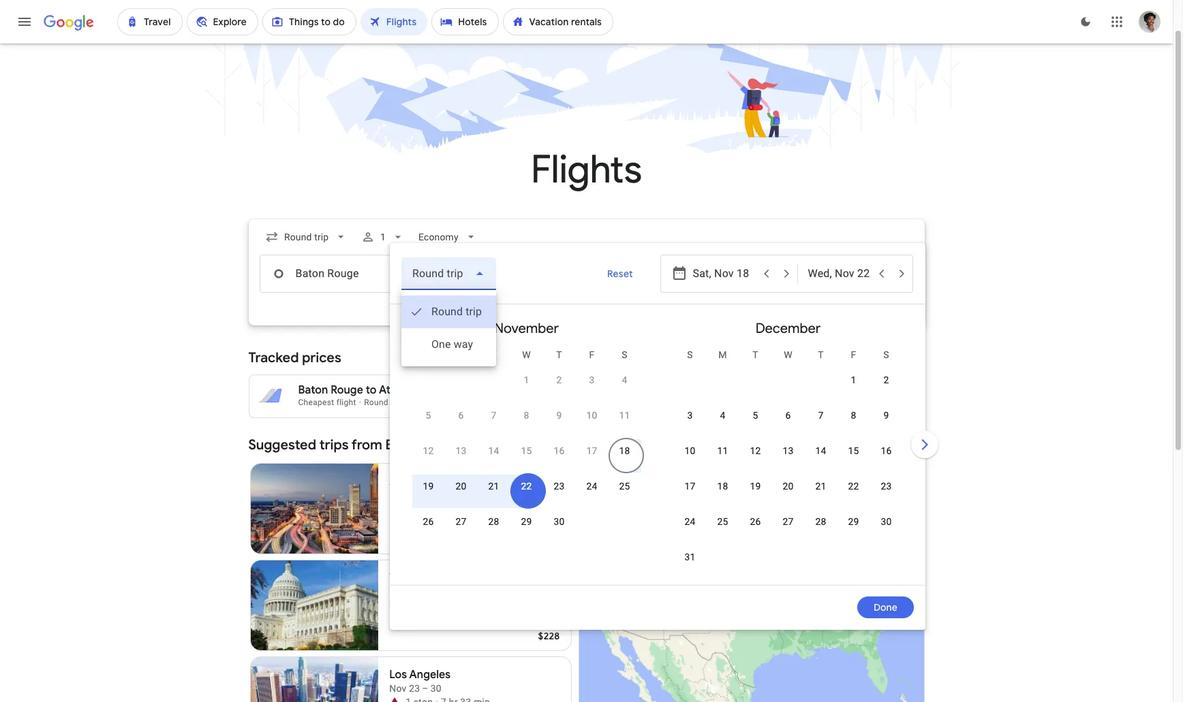Task type: vqa. For each thing, say whether or not it's contained in the screenshot.


Task type: locate. For each thing, give the bounding box(es) containing it.
2 19 button from the left
[[739, 480, 772, 512]]

1 button
[[510, 373, 543, 406], [837, 373, 870, 406]]

8 button up wed, nov 15 element
[[510, 409, 543, 442]]

13 inside december row group
[[783, 446, 794, 457]]

1 horizontal spatial 5 button
[[739, 409, 772, 442]]

2 26 from the left
[[750, 517, 761, 527]]

29 button left thu, nov 30 element
[[510, 515, 543, 548]]

1 inside december row group
[[851, 375, 856, 386]]

27 button right tue, dec 26 element
[[772, 515, 804, 548]]

1 vertical spatial 24
[[684, 517, 695, 527]]

tue, dec 5 element
[[753, 409, 758, 423]]

25 inside november row group
[[619, 481, 630, 492]]

15 button up wed, nov 22, return date. element
[[510, 444, 543, 477]]

17 left mon, dec 18 element
[[684, 481, 695, 492]]

w inside november row group
[[522, 350, 531, 360]]

10 left mon, dec 11 element
[[684, 446, 695, 457]]

nov inside 'los angeles nov 23 – 30'
[[389, 684, 406, 694]]

tokyo
[[752, 384, 783, 397]]

mon, dec 25 element
[[717, 515, 728, 529]]

25 right sun, dec 24 element
[[717, 517, 728, 527]]

4 t from the left
[[818, 350, 824, 360]]

26 down nonstop
[[423, 517, 434, 527]]

thu, dec 21 element
[[815, 480, 826, 493]]

change appearance image
[[1069, 5, 1102, 38]]

2 6 from the left
[[785, 410, 791, 421]]

13 for mon, nov 13 element
[[456, 446, 467, 457]]

10 button
[[575, 409, 608, 442], [674, 444, 706, 477]]

4 button
[[608, 373, 641, 406], [706, 409, 739, 442]]

26 button
[[412, 515, 445, 548], [739, 515, 772, 548]]

1 19 from the left
[[423, 481, 434, 492]]

13 button up mon, nov 20 element
[[445, 444, 477, 477]]

1 14 from the left
[[488, 446, 499, 457]]

8 button
[[510, 409, 543, 442], [837, 409, 870, 442]]

1 14 button from the left
[[477, 444, 510, 477]]

wed, nov 15 element
[[521, 444, 532, 458]]

24 right thu, nov 23 element
[[586, 481, 597, 492]]

s
[[622, 350, 627, 360], [687, 350, 693, 360], [883, 350, 889, 360]]

baton
[[298, 384, 328, 397], [799, 384, 829, 397], [385, 437, 422, 454]]

2 inside november row group
[[556, 375, 562, 386]]

3 s from the left
[[883, 350, 889, 360]]

13 right sun, nov 12 element
[[456, 446, 467, 457]]

cheapest
[[298, 398, 334, 408]]

24 button up 'sun, dec 31' element
[[674, 515, 706, 548]]

7 button
[[477, 409, 510, 442], [804, 409, 837, 442]]

1 horizontal spatial m
[[718, 350, 727, 360]]

0 horizontal spatial 20 button
[[445, 480, 477, 512]]

0 horizontal spatial baton
[[298, 384, 328, 397]]

9
[[556, 410, 562, 421], [883, 410, 889, 421]]

6 for the wed, dec 6 "element"
[[785, 410, 791, 421]]

explore
[[816, 440, 850, 452]]

24 inside november row group
[[586, 481, 597, 492]]

m
[[457, 350, 465, 360], [718, 350, 727, 360]]

1 vertical spatial 17 button
[[674, 480, 706, 512]]

10 inside november row group
[[586, 410, 597, 421]]

0 horizontal spatial 4
[[622, 375, 627, 386]]

1 option from the top
[[401, 296, 496, 328]]

1 horizontal spatial 8
[[851, 410, 856, 421]]

19
[[423, 481, 434, 492], [750, 481, 761, 492]]

1 horizontal spatial 10 button
[[674, 444, 706, 477]]

sat, nov 18, departure date. element
[[619, 444, 630, 458]]

2 8 from the left
[[851, 410, 856, 421]]

7
[[491, 410, 496, 421], [818, 410, 824, 421]]

23 for thu, nov 23 element
[[554, 481, 565, 492]]

2 1 button from the left
[[837, 373, 870, 406]]

to inside button
[[565, 384, 576, 397]]

1 horizontal spatial 9
[[883, 410, 889, 421]]

to up round
[[366, 384, 377, 397]]

28 for tue, nov 28 element
[[488, 517, 499, 527]]

14 button up thu, dec 21 element
[[804, 444, 837, 477]]

sun, dec 3 element
[[687, 409, 693, 423]]

24 for fri, nov 24 element
[[586, 481, 597, 492]]

0 horizontal spatial 25
[[619, 481, 630, 492]]

t up the tokyo
[[752, 350, 758, 360]]

Flight search field
[[237, 219, 941, 630]]

done
[[873, 602, 897, 614]]

2 6 button from the left
[[772, 409, 804, 442]]

november row group
[[396, 310, 657, 580]]

1 28 button from the left
[[477, 515, 510, 548]]

baton inside region
[[385, 437, 422, 454]]

2 23 button from the left
[[870, 480, 903, 512]]

228 US dollars text field
[[538, 630, 560, 643]]

16 inside november row group
[[554, 446, 565, 457]]

16 right fri, dec 15 element
[[881, 446, 892, 457]]

0 vertical spatial  image
[[359, 398, 361, 408]]

2 button for december
[[870, 373, 903, 406]]

1 horizontal spatial 2
[[883, 375, 889, 386]]

1 nov from the top
[[389, 587, 406, 598]]

1 23 button from the left
[[543, 480, 575, 512]]

2 2 button from the left
[[870, 373, 903, 406]]

5 button
[[412, 409, 445, 442], [739, 409, 772, 442]]

13 button up "wed, dec 20" element on the bottom of the page
[[772, 444, 804, 477]]

2 inside december row group
[[883, 375, 889, 386]]

2 for december
[[883, 375, 889, 386]]

1 30 from the left
[[554, 517, 565, 527]]

1 29 button from the left
[[510, 515, 543, 548]]

1 21 from the left
[[488, 481, 499, 492]]

to for denver to paris
[[565, 384, 576, 397]]

6 right sun, nov 5 element
[[458, 410, 464, 421]]

1 horizontal spatial 3
[[687, 410, 693, 421]]

0 horizontal spatial 4 button
[[608, 373, 641, 406]]

8 up explore destinations button
[[851, 410, 856, 421]]

10 down paris
[[586, 410, 597, 421]]

2 23 from the left
[[881, 481, 892, 492]]

tracked prices
[[248, 350, 341, 367]]

21
[[488, 481, 499, 492], [815, 481, 826, 492]]

1 horizontal spatial 28 button
[[804, 515, 837, 548]]

3 to from the left
[[785, 384, 796, 397]]

1 8 from the left
[[524, 410, 529, 421]]

18 inside november row group
[[619, 446, 630, 457]]

tue, nov 14 element
[[488, 444, 499, 458]]

1 15 from the left
[[521, 446, 532, 457]]

11 button
[[608, 409, 641, 442], [706, 444, 739, 477]]

25 inside december row group
[[717, 517, 728, 527]]

fri, dec 29 element
[[848, 515, 859, 529]]

tue, nov 28 element
[[488, 515, 499, 529]]

19 button up tue, dec 26 element
[[739, 480, 772, 512]]

2 horizontal spatial baton
[[799, 384, 829, 397]]

1 7 from the left
[[491, 410, 496, 421]]

23 right wed, nov 22, return date. element
[[554, 481, 565, 492]]

0 horizontal spatial 2 button
[[543, 373, 575, 406]]

rouge up fri, dec 8 element
[[831, 384, 864, 397]]

wed, dec 27 element
[[783, 515, 794, 529]]

30 inside december row group
[[881, 517, 892, 527]]

6
[[458, 410, 464, 421], [785, 410, 791, 421]]

1 horizontal spatial 3 button
[[674, 409, 706, 442]]

4 inside row
[[720, 410, 725, 421]]

4 right fri, nov 3 'element' on the bottom of the page
[[622, 375, 627, 386]]

5 inside november row group
[[426, 410, 431, 421]]

grid
[[396, 310, 919, 594]]

0 horizontal spatial 22 button
[[510, 480, 543, 512]]

23
[[554, 481, 565, 492], [881, 481, 892, 492]]

27
[[470, 504, 481, 515], [456, 517, 467, 527], [783, 517, 794, 527]]

4 for sat, nov 4 element
[[622, 375, 627, 386]]

2 9 from the left
[[883, 410, 889, 421]]

13 inside november row group
[[456, 446, 467, 457]]

27 down hr
[[456, 517, 467, 527]]

0 horizontal spatial 26
[[423, 517, 434, 527]]

0 horizontal spatial 14
[[488, 446, 499, 457]]

12
[[423, 446, 434, 457], [750, 446, 761, 457]]

fri, dec 22 element
[[848, 480, 859, 493]]

6 for mon, nov 6 element
[[458, 410, 464, 421]]

3 inside row
[[687, 410, 693, 421]]

0 vertical spatial 3
[[589, 375, 595, 386]]

f inside november row group
[[589, 350, 595, 360]]

1 for fri, dec 1 element
[[851, 375, 856, 386]]

2 28 from the left
[[815, 517, 826, 527]]

1 28 from the left
[[488, 517, 499, 527]]

1 inside november row group
[[524, 375, 529, 386]]

tokyo to baton rouge button
[[703, 375, 924, 418]]

28 button
[[477, 515, 510, 548], [804, 515, 837, 548]]

24
[[586, 481, 597, 492], [684, 517, 695, 527]]

25 button
[[608, 480, 641, 512], [706, 515, 739, 548]]

10 inside december row group
[[684, 446, 695, 457]]

0 horizontal spatial 1 button
[[510, 373, 543, 406]]

8 button up fri, dec 15 element
[[837, 409, 870, 442]]

5
[[426, 410, 431, 421], [753, 410, 758, 421]]

30 button right wed, nov 29 element
[[543, 515, 575, 548]]

2 30 from the left
[[881, 517, 892, 527]]

30 inside november row group
[[554, 517, 565, 527]]

24 button
[[575, 480, 608, 512], [674, 515, 706, 548]]

1 horizontal spatial 16
[[881, 446, 892, 457]]

suggested trips from baton rouge region
[[248, 429, 924, 703]]

30 right wed, nov 29 element
[[554, 517, 565, 527]]

15
[[521, 446, 532, 457], [848, 446, 859, 457]]

5 left mon, nov 6 element
[[426, 410, 431, 421]]

Departure text field
[[693, 256, 755, 292], [693, 256, 755, 292]]

24 inside december row group
[[684, 517, 695, 527]]

november
[[494, 320, 559, 337]]

21 right "wed, dec 20" element on the bottom of the page
[[815, 481, 826, 492]]

15 inside november row group
[[521, 446, 532, 457]]

28 for thu, dec 28 element
[[815, 517, 826, 527]]

15 button
[[510, 444, 543, 477], [837, 444, 870, 477]]

7 left wed, nov 8 element on the left bottom
[[491, 410, 496, 421]]

25
[[619, 481, 630, 492], [717, 517, 728, 527]]

row
[[510, 362, 641, 406], [837, 362, 903, 406], [412, 403, 641, 442], [674, 403, 903, 442], [412, 438, 641, 477], [674, 438, 903, 477], [412, 474, 641, 512], [674, 474, 903, 512], [412, 509, 575, 548], [674, 509, 903, 548]]

rouge up 'flight'
[[331, 384, 363, 397]]

w
[[522, 350, 531, 360], [784, 350, 792, 360]]

2 button
[[543, 373, 575, 406], [870, 373, 903, 406]]

18 button inside november row group
[[608, 444, 641, 477]]

1 horizontal spatial 21 button
[[804, 480, 837, 512]]

0 horizontal spatial 12 button
[[412, 444, 445, 477]]

1 horizontal spatial 20 button
[[772, 480, 804, 512]]

26 right mon, dec 25 element
[[750, 517, 761, 527]]

2 14 button from the left
[[804, 444, 837, 477]]

22 button up wed, nov 29 element
[[510, 480, 543, 512]]

1 horizontal spatial 23 button
[[870, 480, 903, 512]]

14 for tue, nov 14 element
[[488, 446, 499, 457]]

2 5 from the left
[[753, 410, 758, 421]]

1 horizontal spatial 13 button
[[772, 444, 804, 477]]

1 horizontal spatial 28
[[815, 517, 826, 527]]

8 inside december row group
[[851, 410, 856, 421]]

0 vertical spatial 17
[[586, 446, 597, 457]]

2 20 from the left
[[783, 481, 794, 492]]

s for december
[[883, 350, 889, 360]]

tue, dec 12 element
[[750, 444, 761, 458]]

0 horizontal spatial 27 button
[[445, 515, 477, 548]]

19 for tue, dec 19 element
[[750, 481, 761, 492]]

1 horizontal spatial 12
[[750, 446, 761, 457]]

1 5 button from the left
[[412, 409, 445, 442]]

7 down tokyo to baton rouge
[[818, 410, 824, 421]]

1 m from the left
[[457, 350, 465, 360]]

27 right tue, dec 26 element
[[783, 517, 794, 527]]

1 13 from the left
[[456, 446, 467, 457]]

atlanta dec 2 – 9
[[389, 475, 430, 501]]

0 horizontal spatial 29
[[521, 517, 532, 527]]

from
[[351, 437, 382, 454]]

wed, dec 6 element
[[785, 409, 791, 423]]

1 12 button from the left
[[412, 444, 445, 477]]

s for november
[[622, 350, 627, 360]]

1 to from the left
[[366, 384, 377, 397]]

14
[[488, 446, 499, 457], [815, 446, 826, 457]]

13 for the wed, dec 13 element at the bottom of the page
[[783, 446, 794, 457]]

29 inside november row group
[[521, 517, 532, 527]]

1 26 from the left
[[423, 517, 434, 527]]

20
[[456, 481, 467, 492], [783, 481, 794, 492]]

20 up hr
[[456, 481, 467, 492]]

1 vertical spatial 25
[[717, 517, 728, 527]]

6 button
[[445, 409, 477, 442], [772, 409, 804, 442]]

5 inside december row group
[[753, 410, 758, 421]]

12 left mon, nov 13 element
[[423, 446, 434, 457]]

1 f from the left
[[589, 350, 595, 360]]

tracked
[[248, 350, 299, 367]]

fri, dec 15 element
[[848, 444, 859, 458]]

19 up nonstop
[[423, 481, 434, 492]]

1 vertical spatial 4 button
[[706, 409, 739, 442]]

2 button up thu, nov 9 element
[[543, 373, 575, 406]]

23 inside november row group
[[554, 481, 565, 492]]

5 button up the tue, dec 12 element
[[739, 409, 772, 442]]

2 21 button from the left
[[804, 480, 837, 512]]

sun, nov 5 element
[[426, 409, 431, 423]]

28 inside november row group
[[488, 517, 499, 527]]

2 26 button from the left
[[739, 515, 772, 548]]

1 vertical spatial nov
[[389, 684, 406, 694]]

1 horizontal spatial 1 button
[[837, 373, 870, 406]]

1 19 button from the left
[[412, 480, 445, 512]]

1 horizontal spatial 17 button
[[674, 480, 706, 512]]

0 horizontal spatial 26 button
[[412, 515, 445, 548]]

30 for sat, dec 30 "element" at the bottom of page
[[881, 517, 892, 527]]

26 button right mon, dec 25 element
[[739, 515, 772, 548]]

1 horizontal spatial to
[[565, 384, 576, 397]]

9 button up sat, dec 16 element
[[870, 409, 903, 442]]

1 9 button from the left
[[543, 409, 575, 442]]

1 vertical spatial atlanta
[[389, 475, 426, 489]]

24 button right thu, nov 23 element
[[575, 480, 608, 512]]

21 for thu, dec 21 element
[[815, 481, 826, 492]]

0 vertical spatial atlanta
[[379, 384, 416, 397]]

tracked prices region
[[248, 342, 924, 418]]

row containing 12
[[412, 438, 641, 477]]

sat, dec 16 element
[[881, 444, 892, 458]]

12 button up sun, nov 19 element
[[412, 444, 445, 477]]

14 for thu, dec 14 element
[[815, 446, 826, 457]]

1 vertical spatial 25 button
[[706, 515, 739, 548]]

8 down "denver"
[[524, 410, 529, 421]]

29 right thu, dec 28 element
[[848, 517, 859, 527]]

 image
[[359, 398, 361, 408], [446, 502, 448, 516]]

12 inside december row group
[[750, 446, 761, 457]]

0 horizontal spatial 15
[[521, 446, 532, 457]]

1 button for november
[[510, 373, 543, 406]]

sat, dec 9 element
[[883, 409, 889, 423]]

17 left sat, nov 18, departure date. element
[[586, 446, 597, 457]]

18 left tue, dec 19 element
[[717, 481, 728, 492]]

9 inside november row group
[[556, 410, 562, 421]]

26 button down nonstop
[[412, 515, 445, 548]]

row containing 19
[[412, 474, 641, 512]]

1 s from the left
[[622, 350, 627, 360]]

28 button inside november row group
[[477, 515, 510, 548]]

30 button
[[543, 515, 575, 548], [870, 515, 903, 548]]

1 23 from the left
[[554, 481, 565, 492]]

1 horizontal spatial 27 button
[[772, 515, 804, 548]]

22 for wed, nov 22, return date. element
[[521, 481, 532, 492]]

3 button up the fri, nov 10 element
[[575, 373, 608, 406]]

2 19 from the left
[[750, 481, 761, 492]]

baton up cheapest
[[298, 384, 328, 397]]

3 t from the left
[[752, 350, 758, 360]]

0 vertical spatial 25
[[619, 481, 630, 492]]

2 13 from the left
[[783, 446, 794, 457]]

1 22 from the left
[[521, 481, 532, 492]]

21 button up thu, dec 28 element
[[804, 480, 837, 512]]

22
[[521, 481, 532, 492], [848, 481, 859, 492]]

0 horizontal spatial 28
[[488, 517, 499, 527]]

14 inside december row group
[[815, 446, 826, 457]]

1 horizontal spatial 24
[[684, 517, 695, 527]]

23 right fri, dec 22 element
[[881, 481, 892, 492]]

0 horizontal spatial 22
[[521, 481, 532, 492]]

sat, nov 4 element
[[622, 373, 627, 387]]

1 vertical spatial 10
[[684, 446, 695, 457]]

to right thu, nov 2 element
[[565, 384, 576, 397]]

17 button up fri, nov 24 element
[[575, 444, 608, 477]]

s inside november row group
[[622, 350, 627, 360]]

1 12 from the left
[[423, 446, 434, 457]]

30 button right fri, dec 29 element at bottom
[[870, 515, 903, 548]]

1 horizontal spatial 11
[[717, 446, 728, 457]]

1 horizontal spatial  image
[[446, 502, 448, 516]]

1 2 from the left
[[556, 375, 562, 386]]

1 6 from the left
[[458, 410, 464, 421]]

4 inside november row group
[[622, 375, 627, 386]]

3 button
[[575, 373, 608, 406], [674, 409, 706, 442]]

0 horizontal spatial w
[[522, 350, 531, 360]]

flights
[[531, 146, 642, 194]]

22 inside november row group
[[521, 481, 532, 492]]

2 7 button from the left
[[804, 409, 837, 442]]

0 horizontal spatial 7
[[491, 410, 496, 421]]

1 horizontal spatial baton
[[385, 437, 422, 454]]

1 1 button from the left
[[510, 373, 543, 406]]

1 horizontal spatial 8 button
[[837, 409, 870, 442]]

1 20 from the left
[[456, 481, 467, 492]]

f up fri, dec 1 element
[[851, 350, 856, 360]]

17 inside november row group
[[586, 446, 597, 457]]

17 inside december row group
[[684, 481, 695, 492]]

0 horizontal spatial 21 button
[[477, 480, 510, 512]]

16
[[554, 446, 565, 457], [881, 446, 892, 457]]

10 button up the 'fri, nov 17' element
[[575, 409, 608, 442]]

22 left thu, nov 23 element
[[521, 481, 532, 492]]

12 inside november row group
[[423, 446, 434, 457]]

22 for fri, dec 22 element
[[848, 481, 859, 492]]

next image
[[908, 429, 941, 461]]

0 horizontal spatial 10 button
[[575, 409, 608, 442]]

1 horizontal spatial 10
[[684, 446, 695, 457]]

21 inside december row group
[[815, 481, 826, 492]]

2 15 from the left
[[848, 446, 859, 457]]

reset
[[607, 268, 633, 280]]

atlanta inside atlanta dec 2 – 9
[[389, 475, 426, 489]]

2 20 button from the left
[[772, 480, 804, 512]]

1 w from the left
[[522, 350, 531, 360]]

sat, dec 30 element
[[881, 515, 892, 529]]

atlanta
[[379, 384, 416, 397], [389, 475, 426, 489]]

Return text field
[[808, 256, 871, 292], [808, 256, 871, 292]]

28 down min
[[488, 517, 499, 527]]

29 button right thu, dec 28 element
[[837, 515, 870, 548]]

20 inside december row group
[[783, 481, 794, 492]]

7 inside december row group
[[818, 410, 824, 421]]

19 inside november row group
[[423, 481, 434, 492]]

20 button
[[445, 480, 477, 512], [772, 480, 804, 512]]

1 horizontal spatial 2 button
[[870, 373, 903, 406]]

3 for fri, nov 3 'element' on the bottom of the page
[[589, 375, 595, 386]]

2 to from the left
[[565, 384, 576, 397]]

1 9 from the left
[[556, 410, 562, 421]]

6 button up mon, nov 13 element
[[445, 409, 477, 442]]

1 2 button from the left
[[543, 373, 575, 406]]

1 horizontal spatial 20
[[783, 481, 794, 492]]

25 button left tue, dec 26 element
[[706, 515, 739, 548]]

los
[[389, 669, 407, 682]]

 image down baton rouge to atlanta at left
[[359, 398, 361, 408]]

0 horizontal spatial 12
[[423, 446, 434, 457]]

2 16 from the left
[[881, 446, 892, 457]]

trip
[[391, 398, 403, 408]]

23 – 30
[[409, 684, 442, 694]]

29 inside december row group
[[848, 517, 859, 527]]

0 horizontal spatial 9 button
[[543, 409, 575, 442]]

29 left thu, nov 30 element
[[521, 517, 532, 527]]

23 button up thu, nov 30 element
[[543, 480, 575, 512]]

25 button right fri, nov 24 element
[[608, 480, 641, 512]]

2 21 from the left
[[815, 481, 826, 492]]

27 inside november row group
[[456, 517, 467, 527]]

0 horizontal spatial 9
[[556, 410, 562, 421]]

to for tokyo to baton rouge
[[785, 384, 796, 397]]

0 horizontal spatial 10
[[586, 410, 597, 421]]

11 inside december row group
[[717, 446, 728, 457]]

0 horizontal spatial 7 button
[[477, 409, 510, 442]]

18 for mon, dec 18 element
[[717, 481, 728, 492]]

2 28 button from the left
[[804, 515, 837, 548]]

1 inside suggested trips from baton rouge region
[[451, 504, 456, 515]]

5 down the tokyo
[[753, 410, 758, 421]]

0 vertical spatial 11
[[619, 410, 630, 421]]

suggested trips from baton rouge
[[248, 437, 466, 454]]

fri, nov 3 element
[[589, 373, 595, 387]]

1 horizontal spatial 29 button
[[837, 515, 870, 548]]

None text field
[[259, 255, 451, 293]]

1 29 from the left
[[521, 517, 532, 527]]

27 right hr
[[470, 504, 481, 515]]

12 for sun, nov 12 element
[[423, 446, 434, 457]]

19 button up sun, nov 26 element
[[412, 480, 445, 512]]

wed, nov 1 element
[[524, 373, 529, 387]]

view all
[[874, 352, 908, 365]]

0 horizontal spatial 17 button
[[575, 444, 608, 477]]

23 inside december row group
[[881, 481, 892, 492]]

19 inside december row group
[[750, 481, 761, 492]]

nov up "delta" image
[[389, 684, 406, 694]]

2 f from the left
[[851, 350, 856, 360]]

2 22 from the left
[[848, 481, 859, 492]]

16 inside december row group
[[881, 446, 892, 457]]

0 horizontal spatial 24
[[586, 481, 597, 492]]

0 horizontal spatial 16 button
[[543, 444, 575, 477]]

thu, nov 16 element
[[554, 444, 565, 458]]

14 button
[[477, 444, 510, 477], [804, 444, 837, 477]]

7 for the tue, nov 7 element
[[491, 410, 496, 421]]

15 for wed, nov 15 element
[[521, 446, 532, 457]]

15 inside december row group
[[848, 446, 859, 457]]

19 for sun, nov 19 element
[[423, 481, 434, 492]]

2 m from the left
[[718, 350, 727, 360]]

9 down denver to paris
[[556, 410, 562, 421]]

None field
[[259, 225, 353, 249], [413, 225, 483, 249], [401, 258, 496, 290], [259, 225, 353, 249], [413, 225, 483, 249], [401, 258, 496, 290]]

w down december
[[784, 350, 792, 360]]

mon, dec 11 element
[[717, 444, 728, 458]]

0 horizontal spatial 13 button
[[445, 444, 477, 477]]

31 button
[[674, 551, 706, 583]]

16 button up thu, nov 23 element
[[543, 444, 575, 477]]

december
[[756, 320, 821, 337]]

25 for mon, dec 25 element
[[717, 517, 728, 527]]

4 right the sun, dec 3 element
[[720, 410, 725, 421]]

sat, dec 23 element
[[881, 480, 892, 493]]

s left all
[[883, 350, 889, 360]]

20 inside november row group
[[456, 481, 467, 492]]

nov for los
[[389, 684, 406, 694]]

12 for the tue, dec 12 element
[[750, 446, 761, 457]]

0 horizontal spatial 11 button
[[608, 409, 641, 442]]

dec
[[389, 490, 406, 501]]

24 left mon, dec 25 element
[[684, 517, 695, 527]]

24 for sun, dec 24 element
[[684, 517, 695, 527]]

cheapest flight
[[298, 398, 356, 408]]

1 vertical spatial 17
[[684, 481, 695, 492]]

3 for the sun, dec 3 element
[[687, 410, 693, 421]]

2 horizontal spatial s
[[883, 350, 889, 360]]

w inside december row group
[[784, 350, 792, 360]]

$228
[[538, 630, 560, 643]]

row containing 24
[[674, 509, 903, 548]]

6 inside december row group
[[785, 410, 791, 421]]

2 27 button from the left
[[772, 515, 804, 548]]

flight
[[336, 398, 356, 408]]

14 inside november row group
[[488, 446, 499, 457]]

0 vertical spatial 3 button
[[575, 373, 608, 406]]

m up mon, nov 6 element
[[457, 350, 465, 360]]

0 horizontal spatial 23
[[554, 481, 565, 492]]

row containing 5
[[412, 403, 641, 442]]

thu, dec 14 element
[[815, 444, 826, 458]]

28
[[488, 517, 499, 527], [815, 517, 826, 527]]

6 button up the wed, dec 13 element at the bottom of the page
[[772, 409, 804, 442]]

nov down washington,
[[389, 587, 406, 598]]

delta image
[[389, 697, 400, 703]]

1 horizontal spatial 6 button
[[772, 409, 804, 442]]

6 inside november row group
[[458, 410, 464, 421]]

26 inside december row group
[[750, 517, 761, 527]]

28 inside december row group
[[815, 517, 826, 527]]

9 for "sat, dec 9" element
[[883, 410, 889, 421]]

fri, nov 17 element
[[586, 444, 597, 458]]

0 horizontal spatial 5
[[426, 410, 431, 421]]

13 button
[[445, 444, 477, 477], [772, 444, 804, 477]]

1
[[380, 232, 386, 243], [524, 375, 529, 386], [851, 375, 856, 386], [451, 504, 456, 515]]

 image left hr
[[446, 502, 448, 516]]

mon, dec 18 element
[[717, 480, 728, 493]]

0 horizontal spatial 8
[[524, 410, 529, 421]]

f inside december row group
[[851, 350, 856, 360]]

0 horizontal spatial 17
[[586, 446, 597, 457]]

1 6 button from the left
[[445, 409, 477, 442]]

8 inside november row group
[[524, 410, 529, 421]]

1 horizontal spatial 5
[[753, 410, 758, 421]]

3 inside november row group
[[589, 375, 595, 386]]

1 horizontal spatial 21
[[815, 481, 826, 492]]

30 for thu, nov 30 element
[[554, 517, 565, 527]]

21 button
[[477, 480, 510, 512], [804, 480, 837, 512]]

17
[[586, 446, 597, 457], [684, 481, 695, 492]]

0 horizontal spatial 23 button
[[543, 480, 575, 512]]

2 14 from the left
[[815, 446, 826, 457]]

atlanta up trip
[[379, 384, 416, 397]]

to
[[366, 384, 377, 397], [565, 384, 576, 397], [785, 384, 796, 397]]

16 for thu, nov 16 element
[[554, 446, 565, 457]]

sun, dec 10 element
[[684, 444, 695, 458]]

5 for sun, nov 5 element
[[426, 410, 431, 421]]

8
[[524, 410, 529, 421], [851, 410, 856, 421]]

20 button up wed, dec 27 element
[[772, 480, 804, 512]]

21 for tue, nov 21 element
[[488, 481, 499, 492]]

12 left the wed, dec 13 element at the bottom of the page
[[750, 446, 761, 457]]

11 inside november row group
[[619, 410, 630, 421]]

1 vertical spatial 10 button
[[674, 444, 706, 477]]

27 inside december row group
[[783, 517, 794, 527]]

atlanta up dec
[[389, 475, 426, 489]]

d.c.
[[456, 572, 477, 585]]

9 inside december row group
[[883, 410, 889, 421]]

0 vertical spatial 24 button
[[575, 480, 608, 512]]

option
[[401, 296, 496, 328], [401, 328, 496, 361]]

1 horizontal spatial s
[[687, 350, 693, 360]]

11 for sat, nov 11 element
[[619, 410, 630, 421]]

17 for sun, dec 17 element
[[684, 481, 695, 492]]

23 button
[[543, 480, 575, 512], [870, 480, 903, 512]]

nov inside washington, d.c. nov 24 – 30
[[389, 587, 406, 598]]

mon, nov 20 element
[[456, 480, 467, 493]]

t up tokyo to baton rouge
[[818, 350, 824, 360]]

2 5 button from the left
[[739, 409, 772, 442]]

grid containing november
[[396, 310, 919, 594]]

26 inside november row group
[[423, 517, 434, 527]]

17 button up sun, dec 24 element
[[674, 480, 706, 512]]

18 right the 'fri, nov 17' element
[[619, 446, 630, 457]]

15 button up fri, dec 22 element
[[837, 444, 870, 477]]

nov for washington,
[[389, 587, 406, 598]]

17 for the 'fri, nov 17' element
[[586, 446, 597, 457]]

3
[[589, 375, 595, 386], [687, 410, 693, 421]]

 image
[[436, 696, 438, 703]]

main menu image
[[16, 14, 33, 30]]

18 inside december row group
[[717, 481, 728, 492]]

18
[[619, 446, 630, 457], [717, 481, 728, 492]]

to inside 'button'
[[785, 384, 796, 397]]

0 horizontal spatial 8 button
[[510, 409, 543, 442]]

1 8 button from the left
[[510, 409, 543, 442]]

1 for 1 hr 27 min
[[451, 504, 456, 515]]

rouge
[[331, 384, 363, 397], [831, 384, 864, 397], [425, 437, 466, 454]]

0 horizontal spatial 30 button
[[543, 515, 575, 548]]

1 horizontal spatial 18 button
[[706, 480, 739, 512]]

2 29 from the left
[[848, 517, 859, 527]]

departure text field for 2nd option from the bottom
[[693, 256, 755, 292]]

26
[[423, 517, 434, 527], [750, 517, 761, 527]]

1 16 from the left
[[554, 446, 565, 457]]

2 12 from the left
[[750, 446, 761, 457]]

22 inside december row group
[[848, 481, 859, 492]]

1 5 from the left
[[426, 410, 431, 421]]

1 21 button from the left
[[477, 480, 510, 512]]

22 right thu, dec 21 element
[[848, 481, 859, 492]]

17 button
[[575, 444, 608, 477], [674, 480, 706, 512]]

 image inside tracked prices region
[[359, 398, 361, 408]]

2 2 from the left
[[883, 375, 889, 386]]

11 for mon, dec 11 element
[[717, 446, 728, 457]]

thu, nov 2 element
[[556, 373, 562, 387]]

baton up thu, dec 7 element
[[799, 384, 829, 397]]

21 inside november row group
[[488, 481, 499, 492]]

denver to paris button
[[476, 375, 697, 418]]

f
[[589, 350, 595, 360], [851, 350, 856, 360]]

w up wed, nov 1 element
[[522, 350, 531, 360]]

2 nov from the top
[[389, 684, 406, 694]]

1 horizontal spatial 25
[[717, 517, 728, 527]]

23 button up sat, dec 30 "element" at the bottom of page
[[870, 480, 903, 512]]

18 button up sat, nov 25 element
[[608, 444, 641, 477]]

19 right mon, dec 18 element
[[750, 481, 761, 492]]

19 button
[[412, 480, 445, 512], [739, 480, 772, 512]]

14 right the wed, dec 13 element at the bottom of the page
[[815, 446, 826, 457]]

18 button up mon, dec 25 element
[[706, 480, 739, 512]]

4 button up mon, dec 11 element
[[706, 409, 739, 442]]

27 button down hr
[[445, 515, 477, 548]]

0 horizontal spatial 6
[[458, 410, 464, 421]]

7 inside november row group
[[491, 410, 496, 421]]

wed, dec 20 element
[[783, 480, 794, 493]]

4
[[622, 375, 627, 386], [720, 410, 725, 421]]

22 button
[[510, 480, 543, 512], [837, 480, 870, 512]]



Task type: describe. For each thing, give the bounding box(es) containing it.
baton rouge to atlanta
[[298, 384, 416, 397]]

fri, dec 1 element
[[851, 373, 856, 387]]

wed, nov 29 element
[[521, 515, 532, 529]]

1 15 button from the left
[[510, 444, 543, 477]]

1 16 button from the left
[[543, 444, 575, 477]]

all
[[898, 352, 908, 365]]

baton inside 'button'
[[799, 384, 829, 397]]

denver
[[525, 384, 562, 397]]

row containing 3
[[674, 403, 903, 442]]

grid inside the flight search field
[[396, 310, 919, 594]]

9 for thu, nov 9 element
[[556, 410, 562, 421]]

prices
[[302, 350, 341, 367]]

2 for november
[[556, 375, 562, 386]]

mon, nov 27 element
[[456, 515, 467, 529]]

20 for mon, nov 20 element
[[456, 481, 467, 492]]

w for november
[[522, 350, 531, 360]]

fri, nov 24 element
[[586, 480, 597, 493]]

26 for tue, dec 26 element
[[750, 517, 761, 527]]

1 26 button from the left
[[412, 515, 445, 548]]

5 for tue, dec 5 element
[[753, 410, 758, 421]]

trips
[[319, 437, 349, 454]]

wed, dec 13 element
[[783, 444, 794, 458]]

8 for fri, dec 8 element
[[851, 410, 856, 421]]

los angeles nov 23 – 30
[[389, 669, 451, 694]]

destinations
[[852, 440, 908, 452]]

row containing 26
[[412, 509, 575, 548]]

tue, nov 21 element
[[488, 480, 499, 493]]

explore destinations button
[[800, 435, 924, 457]]

explore destinations
[[816, 440, 908, 452]]

4 for mon, dec 4 element
[[720, 410, 725, 421]]

2 13 button from the left
[[772, 444, 804, 477]]

1 20 button from the left
[[445, 480, 477, 512]]

1 button
[[356, 221, 410, 254]]

m for december
[[718, 350, 727, 360]]

fri, dec 8 element
[[851, 409, 856, 423]]

 image inside suggested trips from baton rouge region
[[436, 696, 438, 703]]

washington, d.c. nov 24 – 30
[[389, 572, 477, 598]]

26 for sun, nov 26 element
[[423, 517, 434, 527]]

mon, nov 13 element
[[456, 444, 467, 458]]

2 15 button from the left
[[837, 444, 870, 477]]

24 button inside november row group
[[575, 480, 608, 512]]

nonstop
[[406, 504, 443, 515]]

row containing 10
[[674, 438, 903, 477]]

28 button inside december row group
[[804, 515, 837, 548]]

1 13 button from the left
[[445, 444, 477, 477]]

2 – 9
[[408, 490, 430, 501]]

0 vertical spatial 17 button
[[575, 444, 608, 477]]

done button
[[857, 592, 913, 624]]

tokyo to baton rouge
[[752, 384, 864, 397]]

29 for wed, nov 29 element
[[521, 517, 532, 527]]

thu, nov 9 element
[[556, 409, 562, 423]]

rouge inside 'button'
[[831, 384, 864, 397]]

f for december
[[851, 350, 856, 360]]

1 button for december
[[837, 373, 870, 406]]

sun, nov 12 element
[[423, 444, 434, 458]]

sun, dec 24 element
[[684, 515, 695, 529]]

29 for fri, dec 29 element at bottom
[[848, 517, 859, 527]]

0 vertical spatial 25 button
[[608, 480, 641, 512]]

suggested
[[248, 437, 316, 454]]

fri, nov 10 element
[[586, 409, 597, 423]]

wed, nov 8 element
[[524, 409, 529, 423]]

2 22 button from the left
[[837, 480, 870, 512]]

2 30 button from the left
[[870, 515, 903, 548]]

24 button inside december row group
[[674, 515, 706, 548]]

reset button
[[591, 258, 649, 290]]

rouge inside region
[[425, 437, 466, 454]]

hr
[[459, 504, 468, 515]]

2 t from the left
[[556, 350, 562, 360]]

2 9 button from the left
[[870, 409, 903, 442]]

2 option from the top
[[401, 328, 496, 361]]

december row group
[[657, 310, 919, 583]]

7 for thu, dec 7 element
[[818, 410, 824, 421]]

denver to paris
[[525, 384, 603, 397]]

15 for fri, dec 15 element
[[848, 446, 859, 457]]

2 s from the left
[[687, 350, 693, 360]]

atlanta inside tracked prices region
[[379, 384, 416, 397]]

sun, nov 26 element
[[423, 515, 434, 529]]

1 inside 1 popup button
[[380, 232, 386, 243]]

23 for sat, dec 23 element on the bottom
[[881, 481, 892, 492]]

m for november
[[457, 350, 465, 360]]

sun, dec 17 element
[[684, 480, 695, 493]]

1 30 button from the left
[[543, 515, 575, 548]]

2 8 button from the left
[[837, 409, 870, 442]]

20 for "wed, dec 20" element on the bottom of the page
[[783, 481, 794, 492]]

angeles
[[409, 669, 451, 682]]

thu, nov 30 element
[[554, 515, 565, 529]]

1 hr 27 min
[[451, 504, 500, 515]]

departure text field for grid containing november
[[693, 256, 755, 292]]

1 for wed, nov 1 element
[[524, 375, 529, 386]]

row containing 17
[[674, 474, 903, 512]]

round
[[364, 398, 388, 408]]

thu, nov 23 element
[[554, 480, 565, 493]]

mon, nov 6 element
[[458, 409, 464, 423]]

0 horizontal spatial rouge
[[331, 384, 363, 397]]

sat, nov 25 element
[[619, 480, 630, 493]]

sat, dec 2 element
[[883, 373, 889, 387]]

27 for mon, nov 27 element
[[456, 517, 467, 527]]

sun, nov 19 element
[[423, 480, 434, 493]]

washington,
[[389, 572, 453, 585]]

sat, nov 11 element
[[619, 409, 630, 423]]

1 22 button from the left
[[510, 480, 543, 512]]

min
[[484, 504, 500, 515]]

sun, dec 31 element
[[684, 551, 695, 564]]

1 horizontal spatial 11 button
[[706, 444, 739, 477]]

wed, nov 22, return date. element
[[521, 480, 532, 493]]

2 button for november
[[543, 373, 575, 406]]

10 for the fri, nov 10 element
[[586, 410, 597, 421]]

1 horizontal spatial 25 button
[[706, 515, 739, 548]]

1 27 button from the left
[[445, 515, 477, 548]]

8 for wed, nov 8 element on the left bottom
[[524, 410, 529, 421]]

1 vertical spatial 18 button
[[706, 480, 739, 512]]

thu, dec 7 element
[[818, 409, 824, 423]]

24 – 30
[[409, 587, 442, 598]]

1 t from the left
[[491, 350, 497, 360]]

25 for sat, nov 25 element
[[619, 481, 630, 492]]

16 for sat, dec 16 element
[[881, 446, 892, 457]]

31
[[684, 552, 695, 563]]

2 12 button from the left
[[739, 444, 772, 477]]

f for november
[[589, 350, 595, 360]]

paris
[[578, 384, 603, 397]]

view
[[874, 352, 896, 365]]

10 for sun, dec 10 element
[[684, 446, 695, 457]]

1 horizontal spatial 4 button
[[706, 409, 739, 442]]

27 inside suggested trips from baton rouge region
[[470, 504, 481, 515]]

0 vertical spatial 4 button
[[608, 373, 641, 406]]

round trip
[[364, 398, 403, 408]]

tue, dec 19 element
[[750, 480, 761, 493]]

1 vertical spatial  image
[[446, 502, 448, 516]]

mon, dec 4 element
[[720, 409, 725, 423]]

w for december
[[784, 350, 792, 360]]

1 7 button from the left
[[477, 409, 510, 442]]

18 for sat, nov 18, departure date. element
[[619, 446, 630, 457]]

tue, nov 7 element
[[491, 409, 496, 423]]

2 29 button from the left
[[837, 515, 870, 548]]

thu, dec 28 element
[[815, 515, 826, 529]]

2 16 button from the left
[[870, 444, 903, 477]]

tue, dec 26 element
[[750, 515, 761, 529]]

27 for wed, dec 27 element
[[783, 517, 794, 527]]

select your ticket type. list box
[[401, 290, 496, 367]]



